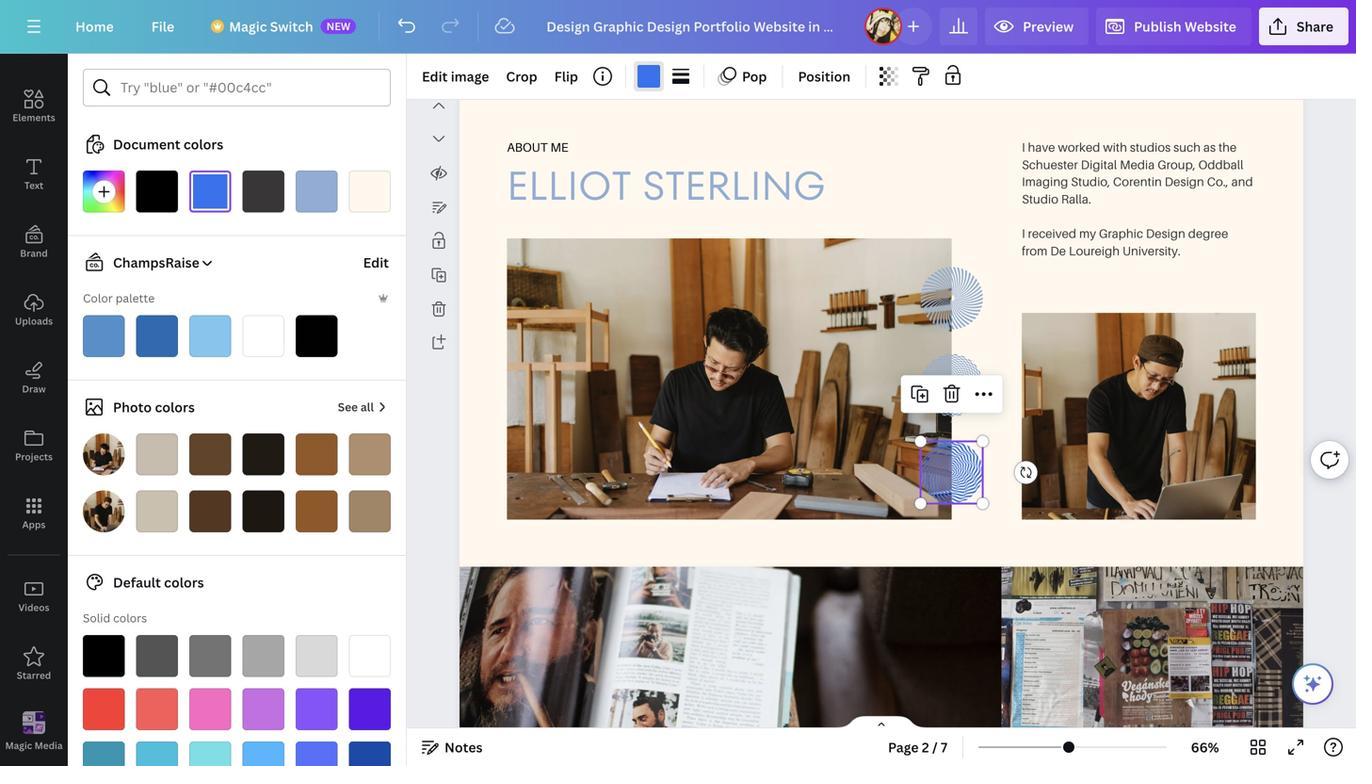 Task type: vqa. For each thing, say whether or not it's contained in the screenshot.
top Media
yes



Task type: locate. For each thing, give the bounding box(es) containing it.
#a58463 image
[[349, 490, 391, 532], [349, 490, 391, 532]]

bright red #ff3131 image
[[83, 688, 125, 730], [83, 688, 125, 730]]

flip
[[555, 67, 578, 85]]

2 vertical spatial design
[[1147, 226, 1186, 241]]

0 vertical spatial i
[[1022, 140, 1026, 154]]

#010101 image
[[296, 315, 338, 357], [296, 315, 338, 357]]

#945721 image
[[296, 433, 338, 475]]

about me
[[507, 140, 569, 154]]

edit for edit image
[[422, 67, 448, 85]]

edit
[[422, 67, 448, 85], [363, 253, 389, 271]]

draw
[[22, 383, 46, 395]]

#75c6ef image
[[189, 315, 231, 357], [189, 315, 231, 357]]

magic
[[229, 17, 267, 35], [5, 739, 32, 752]]

design up university.
[[1147, 226, 1186, 241]]

my
[[1080, 226, 1097, 241]]

design inside "i received my graphic design degree from de loureigh university."
[[1147, 226, 1186, 241]]

uploads button
[[0, 276, 68, 344]]

elliot
[[507, 157, 632, 214]]

white #ffffff image
[[349, 635, 391, 677], [349, 635, 391, 677]]

coral red #ff5757 image
[[136, 688, 178, 730]]

#393636 image
[[243, 171, 285, 212]]

0 vertical spatial media
[[1121, 157, 1155, 172]]

oddball
[[1199, 157, 1244, 172]]

media up corentin
[[1121, 157, 1155, 172]]

position
[[799, 67, 851, 85]]

worked
[[1059, 140, 1101, 154]]

i left the have
[[1022, 140, 1026, 154]]

notes button
[[415, 732, 490, 762]]

light gray #d9d9d9 image
[[296, 635, 338, 677], [296, 635, 338, 677]]

with
[[1104, 140, 1128, 154]]

colors
[[184, 135, 224, 153], [155, 398, 195, 416], [164, 573, 204, 591], [113, 610, 147, 626]]

colors for solid colors
[[113, 610, 147, 626]]

design down group,
[[1165, 174, 1205, 189]]

new
[[327, 19, 351, 33]]

7
[[941, 738, 948, 756]]

design inside button
[[18, 43, 50, 56]]

ralla.
[[1062, 191, 1092, 206]]

design up elements button
[[18, 43, 50, 56]]

magic media button
[[0, 698, 68, 766]]

colors right document
[[184, 135, 224, 153]]

#96561f image
[[296, 490, 338, 532], [296, 490, 338, 532]]

cobalt blue #004aad image
[[349, 742, 391, 766]]

#000000 image
[[136, 171, 178, 212]]

pink #ff66c4 image
[[189, 688, 231, 730]]

1 vertical spatial i
[[1022, 226, 1026, 241]]

1 horizontal spatial edit
[[422, 67, 448, 85]]

sterling
[[643, 157, 826, 214]]

2 i from the top
[[1022, 226, 1026, 241]]

publish
[[1135, 17, 1182, 35]]

text
[[24, 179, 43, 192]]

elements button
[[0, 73, 68, 140]]

i inside i have worked with studios such as the schuester digital media group, oddball imaging studio, corentin design co., and studio ralla.
[[1022, 140, 1026, 154]]

see
[[338, 399, 358, 415]]

champsraise
[[113, 253, 200, 271]]

add a new color image
[[83, 171, 125, 212]]

1 i from the top
[[1022, 140, 1026, 154]]

dark turquoise #0097b2 image
[[83, 742, 125, 766], [83, 742, 125, 766]]

edit inside button
[[363, 253, 389, 271]]

studio,
[[1072, 174, 1111, 189]]

turquoise blue #5ce1e6 image
[[189, 742, 231, 766]]

Try "blue" or "#00c4cc" search field
[[121, 70, 379, 106]]

1 vertical spatial design
[[1165, 174, 1205, 189]]

royal blue #5271ff image
[[296, 742, 338, 766]]

0 horizontal spatial edit
[[363, 253, 389, 271]]

#2273f3 image
[[638, 65, 660, 88], [189, 171, 231, 212], [189, 171, 231, 212]]

royal blue #5271ff image
[[296, 742, 338, 766]]

cobalt blue #004aad image
[[349, 742, 391, 766]]

#cbbfac image
[[136, 490, 178, 532], [136, 490, 178, 532]]

share button
[[1260, 8, 1349, 45]]

gray #737373 image
[[189, 635, 231, 677]]

1 vertical spatial magic
[[5, 739, 32, 752]]

de
[[1051, 243, 1067, 258]]

#b28e6d image
[[349, 433, 391, 475], [349, 433, 391, 475]]

media inside i have worked with studios such as the schuester digital media group, oddball imaging studio, corentin design co., and studio ralla.
[[1121, 157, 1155, 172]]

show pages image
[[837, 715, 927, 730]]

media down starred
[[35, 739, 63, 752]]

starred button
[[0, 630, 68, 698]]

side panel tab list
[[0, 5, 68, 766]]

#1e1611 image
[[243, 490, 285, 532]]

such
[[1174, 140, 1201, 154]]

design
[[18, 43, 50, 56], [1165, 174, 1205, 189], [1147, 226, 1186, 241]]

photo
[[113, 398, 152, 416]]

document
[[113, 135, 180, 153]]

colors right photo
[[155, 398, 195, 416]]

pop
[[742, 67, 767, 85]]

0 horizontal spatial media
[[35, 739, 63, 752]]

edit down #fff8ed image
[[363, 253, 389, 271]]

#654227 image
[[189, 433, 231, 475]]

preview button
[[986, 8, 1089, 45]]

magenta #cb6ce6 image
[[243, 688, 285, 730]]

purple #8c52ff image
[[296, 688, 338, 730], [296, 688, 338, 730]]

edit inside dropdown button
[[422, 67, 448, 85]]

coral red #ff5757 image
[[136, 688, 178, 730]]

i up from at the top
[[1022, 226, 1026, 241]]

magic media
[[5, 739, 63, 752]]

1 horizontal spatial media
[[1121, 157, 1155, 172]]

#166bb5 image
[[136, 315, 178, 357]]

magic inside main menu bar
[[229, 17, 267, 35]]

0 vertical spatial edit
[[422, 67, 448, 85]]

corentin
[[1114, 174, 1163, 189]]

0 horizontal spatial magic
[[5, 739, 32, 752]]

black #000000 image
[[83, 635, 125, 677]]

starred
[[17, 669, 51, 682]]

1 horizontal spatial magic
[[229, 17, 267, 35]]

/
[[933, 738, 938, 756]]

the
[[1219, 140, 1237, 154]]

i inside "i received my graphic design degree from de loureigh university."
[[1022, 226, 1026, 241]]

me
[[551, 140, 569, 154]]

1 vertical spatial media
[[35, 739, 63, 752]]

edit image
[[422, 67, 489, 85]]

2
[[922, 738, 930, 756]]

aqua blue #0cc0df image
[[136, 742, 178, 766]]

uploads
[[15, 315, 53, 327]]

colors for photo colors
[[155, 398, 195, 416]]

preview
[[1023, 17, 1074, 35]]

switch
[[270, 17, 313, 35]]

see all
[[338, 399, 374, 415]]

colors right default
[[164, 573, 204, 591]]

i
[[1022, 140, 1026, 154], [1022, 226, 1026, 241]]

dark gray #545454 image
[[136, 635, 178, 677]]

gray #a6a6a6 image
[[243, 635, 285, 677], [243, 635, 285, 677]]

#c7bcad image
[[136, 433, 178, 475], [136, 433, 178, 475]]

#4890cd image
[[83, 315, 125, 357], [83, 315, 125, 357]]

pop button
[[712, 61, 775, 91]]

magic down starred
[[5, 739, 32, 752]]

magic inside button
[[5, 739, 32, 752]]

0 vertical spatial magic
[[229, 17, 267, 35]]

#573620 image
[[189, 490, 231, 532], [189, 490, 231, 532]]

0 vertical spatial design
[[18, 43, 50, 56]]

projects
[[15, 450, 53, 463]]

studio
[[1022, 191, 1059, 206]]

home
[[75, 17, 114, 35]]

black #000000 image
[[83, 635, 125, 677]]

website
[[1185, 17, 1237, 35]]

document colors
[[113, 135, 224, 153]]

colors right solid
[[113, 610, 147, 626]]

edit left image
[[422, 67, 448, 85]]

1 vertical spatial edit
[[363, 253, 389, 271]]

page
[[889, 738, 919, 756]]

i for have
[[1022, 140, 1026, 154]]

design inside i have worked with studios such as the schuester digital media group, oddball imaging studio, corentin design co., and studio ralla.
[[1165, 174, 1205, 189]]

page 2 / 7
[[889, 738, 948, 756]]

#8badd6 image
[[296, 171, 338, 212]]

videos button
[[0, 563, 68, 630]]

magic left 'switch'
[[229, 17, 267, 35]]

#211913 image
[[243, 433, 285, 475]]



Task type: describe. For each thing, give the bounding box(es) containing it.
elliot sterling
[[507, 157, 826, 214]]

from
[[1022, 243, 1048, 258]]

edit image button
[[415, 61, 497, 91]]

edit button
[[361, 244, 391, 281]]

gray #737373 image
[[189, 635, 231, 677]]

university.
[[1123, 243, 1182, 258]]

#fff8ed image
[[349, 171, 391, 212]]

66% button
[[1175, 732, 1236, 762]]

crop button
[[499, 61, 545, 91]]

#000000 image
[[136, 171, 178, 212]]

color
[[83, 290, 113, 306]]

palette
[[116, 290, 155, 306]]

colors for default colors
[[164, 573, 204, 591]]

light blue #38b6ff image
[[243, 742, 285, 766]]

i for received
[[1022, 226, 1026, 241]]

page 2 / 7 button
[[881, 732, 956, 762]]

all
[[361, 399, 374, 415]]

#2273f3 image
[[638, 65, 660, 88]]

brand
[[20, 247, 48, 260]]

draw button
[[0, 344, 68, 412]]

Design title text field
[[532, 8, 858, 45]]

notes
[[445, 738, 483, 756]]

home link
[[60, 8, 129, 45]]

projects button
[[0, 412, 68, 480]]

dark gray #545454 image
[[136, 635, 178, 677]]

canva assistant image
[[1302, 673, 1325, 695]]

#8badd6 image
[[296, 171, 338, 212]]

#654227 image
[[189, 433, 231, 475]]

solid
[[83, 610, 110, 626]]

add a new color image
[[83, 171, 125, 212]]

pink #ff66c4 image
[[189, 688, 231, 730]]

light blue #38b6ff image
[[243, 742, 285, 766]]

flip button
[[547, 61, 586, 91]]

solid colors
[[83, 610, 147, 626]]

and
[[1232, 174, 1254, 189]]

main menu bar
[[0, 0, 1357, 54]]

share
[[1297, 17, 1334, 35]]

schuester
[[1022, 157, 1079, 172]]

magenta #cb6ce6 image
[[243, 688, 285, 730]]

i have worked with studios such as the schuester digital media group, oddball imaging studio, corentin design co., and studio ralla.
[[1022, 140, 1254, 206]]

about
[[507, 140, 548, 154]]

colors for document colors
[[184, 135, 224, 153]]

brand button
[[0, 208, 68, 276]]

co.,
[[1208, 174, 1229, 189]]

#fff8ed image
[[349, 171, 391, 212]]

#ffffff image
[[243, 315, 285, 357]]

turquoise blue #5ce1e6 image
[[189, 742, 231, 766]]

photo colors
[[113, 398, 195, 416]]

champsraise button
[[75, 251, 215, 274]]

magic switch
[[229, 17, 313, 35]]

magic for magic switch
[[229, 17, 267, 35]]

text button
[[0, 140, 68, 208]]

publish website button
[[1097, 8, 1252, 45]]

apps button
[[0, 480, 68, 547]]

group,
[[1158, 157, 1196, 172]]

apps
[[22, 518, 46, 531]]

color palette
[[83, 290, 155, 306]]

have
[[1029, 140, 1056, 154]]

#945721 image
[[296, 433, 338, 475]]

elements
[[13, 111, 55, 124]]

loureigh
[[1069, 243, 1120, 258]]

#393636 image
[[243, 171, 285, 212]]

violet #5e17eb image
[[349, 688, 391, 730]]

edit for edit
[[363, 253, 389, 271]]

magic for magic media
[[5, 739, 32, 752]]

crop
[[506, 67, 538, 85]]

as
[[1204, 140, 1216, 154]]

violet #5e17eb image
[[349, 688, 391, 730]]

degree
[[1189, 226, 1229, 241]]

66%
[[1192, 738, 1220, 756]]

design button
[[0, 5, 68, 73]]

digital
[[1081, 157, 1118, 172]]

i received my graphic design degree from de loureigh university.
[[1022, 226, 1229, 258]]

position button
[[791, 61, 859, 91]]

media inside button
[[35, 739, 63, 752]]

file button
[[136, 8, 190, 45]]

#ffffff image
[[243, 315, 285, 357]]

imaging
[[1022, 174, 1069, 189]]

aqua blue #0cc0df image
[[136, 742, 178, 766]]

studios
[[1131, 140, 1171, 154]]

#1e1611 image
[[243, 490, 285, 532]]

default
[[113, 573, 161, 591]]

publish website
[[1135, 17, 1237, 35]]

graphic
[[1100, 226, 1144, 241]]

see all button
[[336, 388, 391, 426]]

file
[[151, 17, 174, 35]]

#211913 image
[[243, 433, 285, 475]]

videos
[[18, 601, 49, 614]]

received
[[1029, 226, 1077, 241]]

default colors
[[113, 573, 204, 591]]

#166bb5 image
[[136, 315, 178, 357]]



